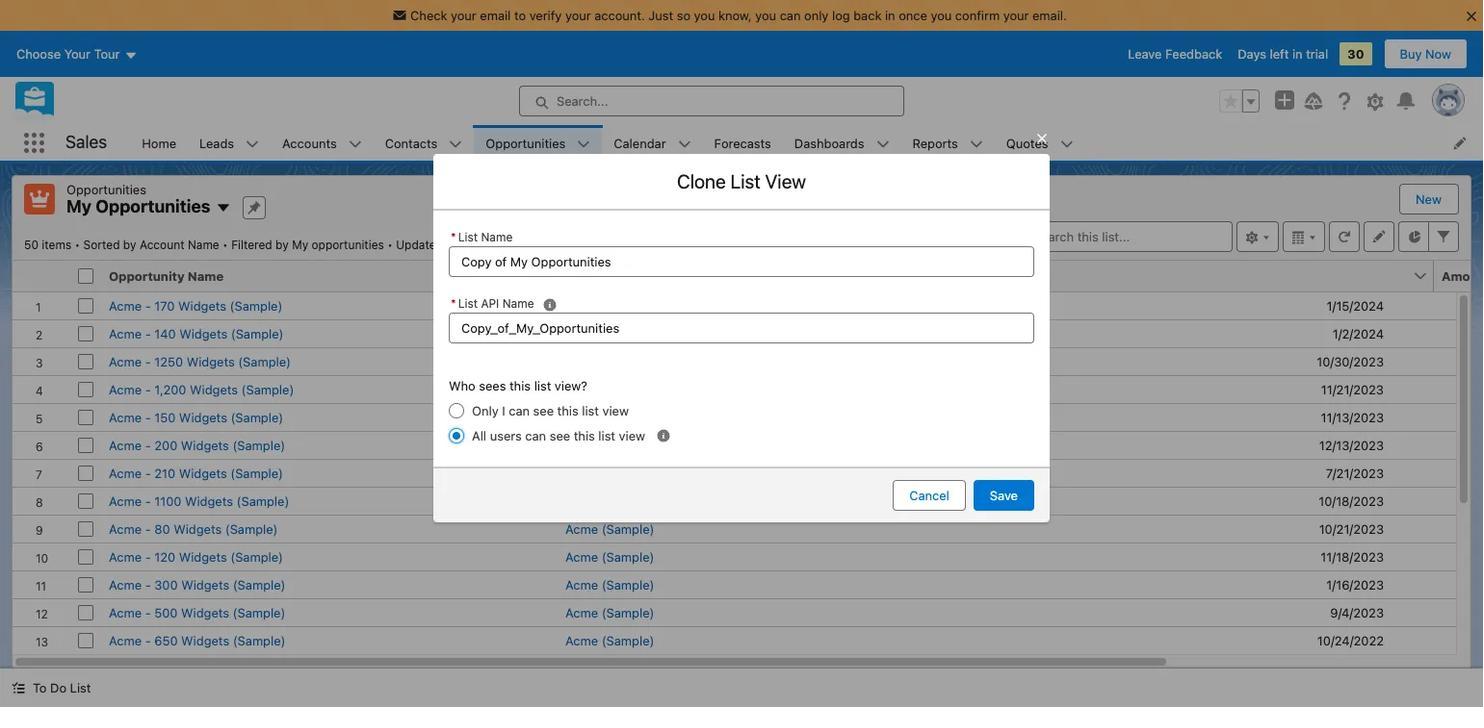 Task type: locate. For each thing, give the bounding box(es) containing it.
(sample)
[[230, 298, 283, 314], [602, 298, 654, 314], [231, 326, 284, 341], [602, 326, 654, 341], [238, 354, 291, 369], [241, 382, 294, 397], [602, 382, 654, 397], [231, 410, 283, 425], [602, 410, 654, 425], [233, 438, 285, 453], [602, 438, 654, 453], [230, 466, 283, 481], [602, 466, 654, 481], [237, 494, 289, 509], [225, 522, 278, 537], [602, 522, 654, 537], [230, 550, 283, 565], [602, 550, 654, 565], [233, 577, 286, 593], [602, 577, 654, 593], [233, 605, 285, 621], [602, 605, 654, 621], [233, 633, 286, 649], [602, 633, 654, 649]]

widgets for 650
[[181, 633, 229, 649]]

by right filtered
[[276, 237, 289, 252]]

my up items
[[66, 197, 92, 217]]

acme - 1100 widgets (sample) link
[[109, 494, 289, 509]]

1 vertical spatial my
[[292, 237, 308, 252]]

my opportunities status
[[24, 237, 396, 252]]

acme (sample) for sixth acme (sample) link
[[565, 466, 654, 481]]

acme - 80 widgets (sample) link
[[109, 522, 278, 537]]

acme (sample) for fifth acme (sample) link from the top
[[565, 438, 654, 453]]

2 vertical spatial this
[[574, 428, 595, 444]]

leads link
[[188, 125, 246, 161]]

who sees this list view?
[[449, 379, 588, 394]]

1 horizontal spatial your
[[565, 8, 591, 23]]

acme for acme - 140 widgets (sample) link
[[109, 326, 142, 341]]

save
[[990, 488, 1018, 503]]

0 vertical spatial list
[[534, 379, 551, 394]]

reports list item
[[901, 125, 995, 161]]

in right back on the top of page
[[885, 8, 895, 23]]

1 horizontal spatial you
[[755, 8, 776, 23]]

you
[[694, 8, 715, 23], [755, 8, 776, 23], [931, 8, 952, 23]]

close
[[931, 268, 966, 284]]

check your email to verify your account. just so you know, you can only log back in once you confirm your email.
[[410, 8, 1067, 23]]

11/13/2023
[[1321, 410, 1384, 425]]

can
[[780, 8, 801, 23], [509, 404, 530, 419], [525, 428, 546, 444]]

acme for acme - 120 widgets (sample) link
[[109, 550, 142, 565]]

2 horizontal spatial you
[[931, 8, 952, 23]]

account name button
[[558, 261, 903, 291]]

ago
[[496, 237, 517, 252]]

name
[[481, 231, 513, 245], [188, 237, 219, 252], [188, 268, 224, 284], [620, 268, 656, 284], [503, 297, 534, 312]]

in right left
[[1293, 46, 1303, 62]]

opportunity name button
[[101, 261, 537, 291]]

- for 200
[[145, 438, 151, 453]]

search...
[[557, 93, 608, 109]]

see down only i can see this list view
[[550, 428, 570, 444]]

forecasts
[[714, 135, 771, 151]]

4 - from the top
[[145, 382, 151, 397]]

5 acme (sample) link from the top
[[565, 438, 654, 453]]

widgets for 80
[[174, 522, 222, 537]]

my up opportunity name button
[[292, 237, 308, 252]]

10/21/2023
[[1319, 522, 1384, 537]]

0 vertical spatial *
[[451, 231, 456, 245]]

view for all users can see this list view
[[619, 428, 645, 444]]

- for 120
[[145, 550, 151, 565]]

you right know,
[[755, 8, 776, 23]]

0 horizontal spatial in
[[885, 8, 895, 23]]

None text field
[[449, 247, 1035, 278], [449, 313, 1035, 344], [449, 247, 1035, 278], [449, 313, 1035, 344]]

1 horizontal spatial account
[[565, 268, 617, 284]]

acme - 1100 widgets (sample)
[[109, 494, 289, 509]]

list
[[731, 171, 761, 193], [458, 231, 478, 245], [458, 297, 478, 312], [70, 681, 91, 696]]

0 horizontal spatial text default image
[[12, 682, 25, 696]]

6 - from the top
[[145, 438, 151, 453]]

- for 170
[[145, 298, 151, 314]]

new button
[[1401, 185, 1457, 214]]

opportunities
[[486, 135, 566, 151], [66, 182, 146, 197], [96, 197, 210, 217]]

- left 650
[[145, 633, 151, 649]]

- left 80
[[145, 522, 151, 537]]

can for only i can see this list view
[[509, 404, 530, 419]]

can right i
[[509, 404, 530, 419]]

list for api
[[458, 297, 478, 312]]

name inside the 'account name' button
[[620, 268, 656, 284]]

* left api
[[451, 297, 456, 312]]

view up all users can see this list view
[[603, 404, 629, 419]]

- for 500
[[145, 605, 151, 621]]

acme - 200 widgets (sample)
[[109, 438, 285, 453]]

- for 140
[[145, 326, 151, 341]]

widgets up acme - 1100 widgets (sample) link at the left of the page
[[179, 466, 227, 481]]

- for 300
[[145, 577, 151, 593]]

1 vertical spatial list
[[582, 404, 599, 419]]

•
[[75, 237, 80, 252], [223, 237, 228, 252], [387, 237, 393, 252]]

just
[[649, 8, 673, 23]]

2 acme (sample) from the top
[[565, 326, 654, 341]]

2 horizontal spatial •
[[387, 237, 393, 252]]

widgets down acme - 1100 widgets (sample) link at the left of the page
[[174, 522, 222, 537]]

• left the updated
[[387, 237, 393, 252]]

contacts
[[385, 135, 438, 151]]

1 vertical spatial in
[[1293, 46, 1303, 62]]

widgets down acme - 1250 widgets (sample)
[[190, 382, 238, 397]]

11 acme (sample) from the top
[[565, 633, 654, 649]]

4 acme (sample) from the top
[[565, 410, 654, 425]]

6 acme (sample) from the top
[[565, 466, 654, 481]]

0 vertical spatial account
[[140, 237, 184, 252]]

select list display image
[[1283, 221, 1325, 252]]

list inside button
[[70, 681, 91, 696]]

list for view
[[731, 171, 761, 193]]

2 by from the left
[[276, 237, 289, 252]]

only
[[804, 8, 829, 23]]

2 - from the top
[[145, 326, 151, 341]]

30
[[1348, 46, 1364, 62]]

2 horizontal spatial your
[[1003, 8, 1029, 23]]

leads
[[199, 135, 234, 151]]

650
[[154, 633, 178, 649]]

account name element
[[558, 261, 935, 292]]

contacts list item
[[373, 125, 474, 161]]

0 vertical spatial can
[[780, 8, 801, 23]]

2 • from the left
[[223, 237, 228, 252]]

users
[[490, 428, 522, 444]]

list down only i can see this list view
[[599, 428, 616, 444]]

1 horizontal spatial my
[[292, 237, 308, 252]]

- left '120'
[[145, 550, 151, 565]]

2 acme (sample) link from the top
[[565, 326, 654, 341]]

all
[[472, 428, 487, 444]]

* right the updated
[[451, 231, 456, 245]]

acme - 120 widgets (sample)
[[109, 550, 283, 565]]

widgets
[[178, 298, 226, 314], [179, 326, 228, 341], [187, 354, 235, 369], [190, 382, 238, 397], [179, 410, 227, 425], [181, 438, 229, 453], [179, 466, 227, 481], [185, 494, 233, 509], [174, 522, 222, 537], [179, 550, 227, 565], [181, 577, 229, 593], [181, 605, 229, 621], [181, 633, 229, 649]]

widgets for 300
[[181, 577, 229, 593]]

widgets up "acme - 300 widgets (sample)" link
[[179, 550, 227, 565]]

this for i
[[557, 404, 579, 419]]

your right verify
[[565, 8, 591, 23]]

can left only
[[780, 8, 801, 23]]

your left email
[[451, 8, 477, 23]]

1 vertical spatial text default image
[[12, 682, 25, 696]]

- left the 1100 at the bottom left
[[145, 494, 151, 509]]

dashboards
[[794, 135, 865, 151]]

acme (sample) for 4th acme (sample) link
[[565, 410, 654, 425]]

12 - from the top
[[145, 605, 151, 621]]

widgets up acme - 1,200 widgets (sample)
[[187, 354, 235, 369]]

list
[[130, 125, 1483, 161]]

1 horizontal spatial by
[[276, 237, 289, 252]]

1 * from the top
[[451, 231, 456, 245]]

opportunities down search... on the top of page
[[486, 135, 566, 151]]

- left 140
[[145, 326, 151, 341]]

save button
[[974, 480, 1035, 511]]

acme for acme - 1,200 widgets (sample) link
[[109, 382, 142, 397]]

13 - from the top
[[145, 633, 151, 649]]

list right a
[[458, 231, 478, 245]]

widgets down "acme - 150 widgets (sample)" link
[[181, 438, 229, 453]]

widgets for 170
[[178, 298, 226, 314]]

10 acme (sample) from the top
[[565, 605, 654, 621]]

- left the 500
[[145, 605, 151, 621]]

2 * from the top
[[451, 297, 456, 312]]

0 horizontal spatial you
[[694, 8, 715, 23]]

acme - 1,200 widgets (sample)
[[109, 382, 294, 397]]

name inside opportunity name button
[[188, 268, 224, 284]]

9 - from the top
[[145, 522, 151, 537]]

1100
[[154, 494, 182, 509]]

0 horizontal spatial my
[[66, 197, 92, 217]]

acme (sample) for second acme (sample) link from the bottom
[[565, 605, 654, 621]]

Search My Opportunities list view. search field
[[1002, 221, 1233, 252]]

• right items
[[75, 237, 80, 252]]

confirm
[[955, 8, 1000, 23]]

acme for third acme (sample) link from the bottom
[[565, 577, 598, 593]]

widgets for 1250
[[187, 354, 235, 369]]

dashboards link
[[783, 125, 876, 161]]

cell
[[70, 261, 101, 292], [558, 347, 924, 375], [13, 655, 70, 682], [70, 655, 101, 682], [558, 655, 924, 682], [924, 655, 1434, 682], [1434, 655, 1483, 682]]

1 vertical spatial account
[[565, 268, 617, 284]]

this
[[510, 379, 531, 394], [557, 404, 579, 419], [574, 428, 595, 444]]

1 - from the top
[[145, 298, 151, 314]]

can down only i can see this list view
[[525, 428, 546, 444]]

widgets down acme - 210 widgets (sample)
[[185, 494, 233, 509]]

4 acme (sample) link from the top
[[565, 410, 654, 425]]

11 - from the top
[[145, 577, 151, 593]]

see for users
[[550, 428, 570, 444]]

widgets down acme - 300 widgets (sample) at the left of page
[[181, 605, 229, 621]]

widgets up acme - 140 widgets (sample) link
[[178, 298, 226, 314]]

this down view?
[[557, 404, 579, 419]]

acme - 120 widgets (sample) link
[[109, 550, 283, 565]]

1 horizontal spatial text default image
[[657, 429, 670, 443]]

- left 1,200
[[145, 382, 151, 397]]

view down only i can see this list view
[[619, 428, 645, 444]]

my opportunities
[[66, 197, 210, 217]]

- left 170
[[145, 298, 151, 314]]

to do list button
[[0, 669, 102, 708]]

200
[[154, 438, 178, 453]]

opportunities down the home
[[96, 197, 210, 217]]

1 acme (sample) from the top
[[565, 298, 654, 314]]

api
[[481, 297, 499, 312]]

verify
[[529, 8, 562, 23]]

text default image
[[657, 429, 670, 443], [12, 682, 25, 696]]

acme for acme - 650 widgets (sample) link
[[109, 633, 142, 649]]

8 acme (sample) from the top
[[565, 550, 654, 565]]

reports
[[913, 135, 958, 151]]

filtered
[[231, 237, 272, 252]]

acme - 150 widgets (sample)
[[109, 410, 283, 425]]

item number element
[[13, 261, 70, 292]]

1 vertical spatial view
[[619, 428, 645, 444]]

days
[[1238, 46, 1267, 62]]

1 horizontal spatial •
[[223, 237, 228, 252]]

widgets up acme - 500 widgets (sample)
[[181, 577, 229, 593]]

widgets for 1100
[[185, 494, 233, 509]]

group
[[1219, 90, 1260, 113]]

my
[[66, 197, 92, 217], [292, 237, 308, 252]]

to
[[514, 8, 526, 23]]

5 - from the top
[[145, 410, 151, 425]]

3 - from the top
[[145, 354, 151, 369]]

1 vertical spatial *
[[451, 297, 456, 312]]

3 you from the left
[[931, 8, 952, 23]]

1,200
[[154, 382, 186, 397]]

days left in trial
[[1238, 46, 1328, 62]]

view
[[765, 171, 806, 193]]

so
[[677, 8, 691, 23]]

acme (sample) for third acme (sample) link
[[565, 382, 654, 397]]

do
[[50, 681, 67, 696]]

- left the 210
[[145, 466, 151, 481]]

acme for acme - 1100 widgets (sample) link at the left of the page
[[109, 494, 142, 509]]

view for only i can see this list view
[[603, 404, 629, 419]]

cancel button
[[893, 480, 966, 511]]

1 horizontal spatial in
[[1293, 46, 1303, 62]]

trial
[[1306, 46, 1328, 62]]

buy now
[[1400, 46, 1452, 62]]

5 acme (sample) from the top
[[565, 438, 654, 453]]

* for * list api name
[[451, 297, 456, 312]]

acme (sample) for 2nd acme (sample) link
[[565, 326, 654, 341]]

acme for sixth acme (sample) link
[[565, 466, 598, 481]]

2 vertical spatial can
[[525, 428, 546, 444]]

list down forecasts
[[731, 171, 761, 193]]

widgets down 'acme - 500 widgets (sample)' "link"
[[181, 633, 229, 649]]

- left 200
[[145, 438, 151, 453]]

your left email. on the top
[[1003, 8, 1029, 23]]

list up only i can see this list view
[[534, 379, 551, 394]]

my opportunities|opportunities|list view element
[[12, 175, 1483, 708]]

widgets down acme - 1,200 widgets (sample)
[[179, 410, 227, 425]]

list left api
[[458, 297, 478, 312]]

by right sorted
[[123, 237, 136, 252]]

10 acme (sample) link from the top
[[565, 605, 654, 621]]

quotes list item
[[995, 125, 1085, 161]]

widgets for 120
[[179, 550, 227, 565]]

7 acme (sample) from the top
[[565, 522, 654, 537]]

2 vertical spatial list
[[599, 428, 616, 444]]

acme - 650 widgets (sample) link
[[109, 633, 286, 649]]

you right so
[[694, 8, 715, 23]]

see up all users can see this list view
[[533, 404, 554, 419]]

3 acme (sample) from the top
[[565, 382, 654, 397]]

-
[[145, 298, 151, 314], [145, 326, 151, 341], [145, 354, 151, 369], [145, 382, 151, 397], [145, 410, 151, 425], [145, 438, 151, 453], [145, 466, 151, 481], [145, 494, 151, 509], [145, 522, 151, 537], [145, 550, 151, 565], [145, 577, 151, 593], [145, 605, 151, 621], [145, 633, 151, 649]]

email
[[480, 8, 511, 23]]

0 horizontal spatial •
[[75, 237, 80, 252]]

0 horizontal spatial account
[[140, 237, 184, 252]]

to
[[33, 681, 47, 696]]

- for 650
[[145, 633, 151, 649]]

0 vertical spatial my
[[66, 197, 92, 217]]

your
[[451, 8, 477, 23], [565, 8, 591, 23], [1003, 8, 1029, 23]]

acme - 210 widgets (sample)
[[109, 466, 283, 481]]

None search field
[[1002, 221, 1233, 252]]

account inside button
[[565, 268, 617, 284]]

50
[[24, 237, 39, 252]]

0 horizontal spatial by
[[123, 237, 136, 252]]

list down view?
[[582, 404, 599, 419]]

- left 150
[[145, 410, 151, 425]]

• left filtered
[[223, 237, 228, 252]]

this down only i can see this list view
[[574, 428, 595, 444]]

by
[[123, 237, 136, 252], [276, 237, 289, 252]]

1 vertical spatial see
[[550, 428, 570, 444]]

1 vertical spatial this
[[557, 404, 579, 419]]

- for 1,200
[[145, 382, 151, 397]]

0 vertical spatial view
[[603, 404, 629, 419]]

widgets up acme - 1250 widgets (sample)
[[179, 326, 228, 341]]

- left 300
[[145, 577, 151, 593]]

10 - from the top
[[145, 550, 151, 565]]

- for 150
[[145, 410, 151, 425]]

leads list item
[[188, 125, 271, 161]]

acme (sample) link
[[565, 298, 654, 314], [565, 326, 654, 341], [565, 382, 654, 397], [565, 410, 654, 425], [565, 438, 654, 453], [565, 466, 654, 481], [565, 522, 654, 537], [565, 550, 654, 565], [565, 577, 654, 593], [565, 605, 654, 621], [565, 633, 654, 649]]

7 - from the top
[[145, 466, 151, 481]]

0 vertical spatial in
[[885, 8, 895, 23]]

this right sees
[[510, 379, 531, 394]]

0 vertical spatial see
[[533, 404, 554, 419]]

can for all users can see this list view
[[525, 428, 546, 444]]

9 acme (sample) from the top
[[565, 577, 654, 593]]

acme - 150 widgets (sample) link
[[109, 410, 283, 425]]

8 - from the top
[[145, 494, 151, 509]]

3 • from the left
[[387, 237, 393, 252]]

- left 1250
[[145, 354, 151, 369]]

list right do
[[70, 681, 91, 696]]

left
[[1270, 46, 1289, 62]]

list for name
[[458, 231, 478, 245]]

1 vertical spatial can
[[509, 404, 530, 419]]

acme (sample)
[[565, 298, 654, 314], [565, 326, 654, 341], [565, 382, 654, 397], [565, 410, 654, 425], [565, 438, 654, 453], [565, 466, 654, 481], [565, 522, 654, 537], [565, 550, 654, 565], [565, 577, 654, 593], [565, 605, 654, 621], [565, 633, 654, 649]]

calendar
[[614, 135, 666, 151]]

- for 210
[[145, 466, 151, 481]]

this for users
[[574, 428, 595, 444]]

0 horizontal spatial your
[[451, 8, 477, 23]]

you right once
[[931, 8, 952, 23]]

10/18/2023
[[1319, 494, 1384, 509]]



Task type: describe. For each thing, give the bounding box(es) containing it.
feedback
[[1166, 46, 1223, 62]]

sorted
[[83, 237, 120, 252]]

items
[[42, 237, 71, 252]]

close date element
[[924, 261, 1446, 292]]

500
[[154, 605, 178, 621]]

reports link
[[901, 125, 970, 161]]

acme - 200 widgets (sample) link
[[109, 438, 285, 453]]

i
[[502, 404, 505, 419]]

opportunity name
[[109, 268, 224, 284]]

to do list
[[33, 681, 91, 696]]

dashboards list item
[[783, 125, 901, 161]]

210
[[154, 466, 175, 481]]

50 items • sorted by account name • filtered by my opportunities • updated a minute ago
[[24, 237, 517, 252]]

acme for 2nd acme (sample) link
[[565, 326, 598, 341]]

opportunities down the 'sales'
[[66, 182, 146, 197]]

who
[[449, 379, 476, 394]]

acme for eighth acme (sample) link from the top
[[565, 550, 598, 565]]

clone list view
[[677, 171, 806, 193]]

150
[[154, 410, 176, 425]]

11/21/2023
[[1321, 382, 1384, 397]]

acme - 210 widgets (sample) link
[[109, 466, 283, 481]]

forecasts link
[[703, 125, 783, 161]]

calendar list item
[[602, 125, 703, 161]]

acme (sample) for first acme (sample) link from the top
[[565, 298, 654, 314]]

check
[[410, 8, 447, 23]]

acme for 7th acme (sample) link from the top of the my opportunities grid
[[565, 522, 598, 537]]

1 • from the left
[[75, 237, 80, 252]]

widgets for 140
[[179, 326, 228, 341]]

120
[[154, 550, 175, 565]]

close date button
[[924, 261, 1413, 291]]

acme - 80 widgets (sample)
[[109, 522, 278, 537]]

2 you from the left
[[755, 8, 776, 23]]

* for * list name
[[451, 231, 456, 245]]

acme - 1250 widgets (sample)
[[109, 354, 291, 369]]

- for 80
[[145, 522, 151, 537]]

3 your from the left
[[1003, 8, 1029, 23]]

0 vertical spatial text default image
[[657, 429, 670, 443]]

acme (sample) for eighth acme (sample) link from the top
[[565, 550, 654, 565]]

accounts
[[282, 135, 337, 151]]

account.
[[595, 8, 645, 23]]

view?
[[555, 379, 588, 394]]

text default image inside to do list button
[[12, 682, 25, 696]]

acme for acme - 210 widgets (sample) link
[[109, 466, 142, 481]]

6 acme (sample) link from the top
[[565, 466, 654, 481]]

acme - 300 widgets (sample) link
[[109, 577, 286, 593]]

only i can see this list view
[[472, 404, 629, 419]]

opportunity
[[109, 268, 185, 284]]

140
[[154, 326, 176, 341]]

acme for first acme (sample) link from the top
[[565, 298, 598, 314]]

sees
[[479, 379, 506, 394]]

1 by from the left
[[123, 237, 136, 252]]

11 acme (sample) link from the top
[[565, 633, 654, 649]]

date
[[970, 268, 999, 284]]

cancel
[[910, 488, 950, 503]]

leave feedback
[[1128, 46, 1223, 62]]

sales
[[66, 132, 107, 152]]

my opportunities grid
[[13, 261, 1483, 708]]

1 acme (sample) link from the top
[[565, 298, 654, 314]]

opportunities link
[[474, 125, 577, 161]]

acme - 140 widgets (sample) link
[[109, 326, 284, 341]]

acme for second acme (sample) link from the bottom
[[565, 605, 598, 621]]

leave
[[1128, 46, 1162, 62]]

10/24/2022
[[1318, 633, 1384, 649]]

acme (sample) for 11th acme (sample) link from the top
[[565, 633, 654, 649]]

leave feedback link
[[1128, 46, 1223, 62]]

1 your from the left
[[451, 8, 477, 23]]

updated
[[396, 237, 443, 252]]

3 acme (sample) link from the top
[[565, 382, 654, 397]]

amoun button
[[1434, 261, 1483, 291]]

acme for the "acme - 80 widgets (sample)" link
[[109, 522, 142, 537]]

acme - 170 widgets (sample)
[[109, 298, 283, 314]]

opportunities list item
[[474, 125, 602, 161]]

list for i
[[582, 404, 599, 419]]

back
[[854, 8, 882, 23]]

buy now button
[[1384, 39, 1468, 69]]

email.
[[1033, 8, 1067, 23]]

- for 1250
[[145, 354, 151, 369]]

1/16/2023
[[1327, 577, 1384, 593]]

amount element
[[1434, 261, 1483, 292]]

acme for 'acme - 500 widgets (sample)' "link"
[[109, 605, 142, 621]]

close date
[[931, 268, 999, 284]]

contacts link
[[373, 125, 449, 161]]

list view controls image
[[1237, 221, 1279, 252]]

acme for the acme - 170 widgets (sample) link
[[109, 298, 142, 314]]

0 vertical spatial this
[[510, 379, 531, 394]]

see for i
[[533, 404, 554, 419]]

1 you from the left
[[694, 8, 715, 23]]

- for 1100
[[145, 494, 151, 509]]

item number image
[[13, 261, 70, 291]]

7 acme (sample) link from the top
[[565, 522, 654, 537]]

none search field inside my opportunities|opportunities|list view "element"
[[1002, 221, 1233, 252]]

acme - 500 widgets (sample) link
[[109, 605, 285, 621]]

quotes
[[1006, 135, 1049, 151]]

acme for "acme - 300 widgets (sample)" link
[[109, 577, 142, 593]]

widgets for 200
[[181, 438, 229, 453]]

acme (sample) for 7th acme (sample) link from the top of the my opportunities grid
[[565, 522, 654, 537]]

12/13/2023
[[1319, 438, 1384, 453]]

buy
[[1400, 46, 1422, 62]]

home link
[[130, 125, 188, 161]]

widgets for 210
[[179, 466, 227, 481]]

widgets for 150
[[179, 410, 227, 425]]

acme - 300 widgets (sample)
[[109, 577, 286, 593]]

* list name
[[451, 231, 513, 245]]

search... button
[[519, 86, 904, 117]]

amoun
[[1442, 268, 1483, 284]]

acme for "acme - 150 widgets (sample)" link
[[109, 410, 142, 425]]

list containing home
[[130, 125, 1483, 161]]

quotes link
[[995, 125, 1060, 161]]

accounts link
[[271, 125, 348, 161]]

acme for third acme (sample) link
[[565, 382, 598, 397]]

opportunities
[[312, 237, 384, 252]]

7/21/2023
[[1326, 466, 1384, 481]]

widgets for 1,200
[[190, 382, 238, 397]]

now
[[1426, 46, 1452, 62]]

home
[[142, 135, 176, 151]]

acme for fifth acme (sample) link from the top
[[565, 438, 598, 453]]

opportunity name element
[[101, 261, 569, 292]]

acme for acme - 1250 widgets (sample) link
[[109, 354, 142, 369]]

1250
[[154, 354, 183, 369]]

2 your from the left
[[565, 8, 591, 23]]

all users can see this list view
[[472, 428, 645, 444]]

calendar link
[[602, 125, 678, 161]]

acme (sample) for third acme (sample) link from the bottom
[[565, 577, 654, 593]]

1/2/2024
[[1333, 326, 1384, 341]]

opportunities inside list item
[[486, 135, 566, 151]]

9 acme (sample) link from the top
[[565, 577, 654, 593]]

list for users
[[599, 428, 616, 444]]

8 acme (sample) link from the top
[[565, 550, 654, 565]]

once
[[899, 8, 927, 23]]

account name
[[565, 268, 656, 284]]

widgets for 500
[[181, 605, 229, 621]]

accounts list item
[[271, 125, 373, 161]]

acme for acme - 200 widgets (sample) link
[[109, 438, 142, 453]]

acme for 11th acme (sample) link from the top
[[565, 633, 598, 649]]

new
[[1416, 192, 1442, 207]]

acme for 4th acme (sample) link
[[565, 410, 598, 425]]



Task type: vqa. For each thing, say whether or not it's contained in the screenshot.


